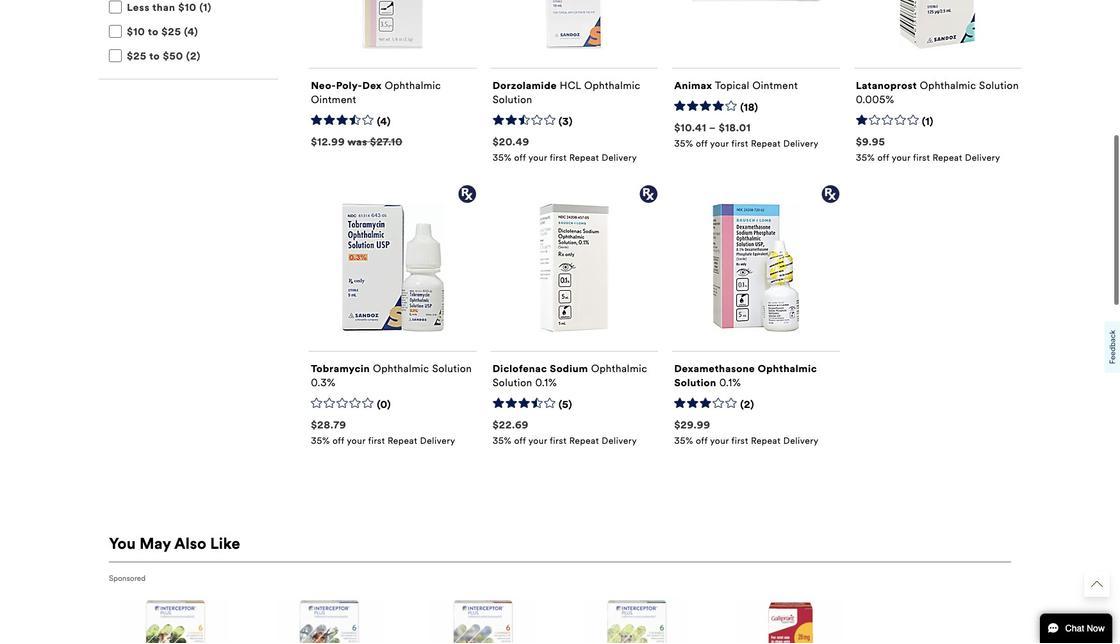 Task type: describe. For each thing, give the bounding box(es) containing it.
$22.69 35% off your first repeat delivery
[[493, 419, 637, 447]]

$22.69
[[493, 419, 529, 431]]

35% for ophthalmic solution 0.005%
[[856, 152, 875, 163]]

delivery inside $10.41 – $18.01 35% off your first repeat delivery
[[784, 138, 819, 149]]

$29.99
[[674, 419, 711, 431]]

(0)
[[377, 399, 391, 411]]

ophthalmic for ophthalmic solution 0.1%
[[591, 363, 648, 375]]

animax topical ointment
[[674, 79, 798, 91]]

0.005%
[[856, 93, 895, 106]]

sponsored
[[109, 574, 146, 583]]

35% for ophthalmic solution 0.3%
[[311, 436, 330, 447]]

first for ophthalmic solution 0.1%
[[550, 436, 567, 447]]

repeat inside $10.41 – $18.01 35% off your first repeat delivery
[[751, 138, 781, 149]]

delivery for 0.1%
[[784, 436, 819, 447]]

1 rx medicine badge icon image from the left
[[457, 185, 477, 204]]

you
[[109, 535, 136, 554]]

solution for ophthalmic solution 0.1%
[[493, 377, 533, 389]]

rx medicine badge icon image for diclofenac
[[639, 185, 658, 204]]

diclofenac
[[493, 363, 547, 375]]

poly-
[[336, 79, 362, 91]]

0 vertical spatial ointment
[[753, 79, 798, 91]]

delivery for ophthalmic solution 0.3%
[[420, 436, 455, 447]]

0 horizontal spatial (2)
[[186, 50, 201, 62]]

than
[[152, 1, 175, 14]]

$25 to $50 (2)
[[127, 50, 201, 62]]

$9.95
[[856, 136, 885, 148]]

hcl ophthalmic solution
[[493, 79, 641, 106]]

ophthalmic solution 0.005%
[[856, 79, 1019, 106]]

you may also like
[[109, 535, 240, 554]]

latanoprost
[[856, 79, 917, 91]]

diclofenac sodium
[[493, 363, 588, 375]]

ophthalmic inside hcl ophthalmic solution
[[584, 79, 641, 91]]

$9.95 35% off your first repeat delivery
[[856, 136, 1001, 163]]

$50
[[163, 50, 183, 62]]

to for $25
[[149, 50, 160, 62]]

from $10.41 up to $18.01 element
[[674, 122, 751, 134]]

first inside $10.41 – $18.01 35% off your first repeat delivery
[[732, 138, 749, 149]]

solution inside dexamethasone ophthalmic solution
[[674, 377, 717, 389]]

less than $10 (1)
[[127, 1, 212, 14]]

dexamethasone ophthalmic solution
[[674, 363, 817, 389]]

4 reviews element
[[377, 115, 391, 129]]

ophthalmic inside dexamethasone ophthalmic solution
[[758, 363, 817, 375]]

35% inside $10.41 – $18.01 35% off your first repeat delivery
[[674, 138, 693, 149]]

repeat for 0.1%
[[751, 436, 781, 447]]

$28.79
[[311, 419, 346, 431]]

dex
[[362, 79, 382, 91]]

$29.99 35% off your first repeat delivery
[[674, 419, 819, 447]]

2 0.1% from the left
[[717, 377, 741, 389]]

35% for ophthalmic solution 0.1%
[[493, 436, 512, 447]]

like
[[210, 535, 240, 554]]

off for ophthalmic solution 0.1%
[[514, 436, 526, 447]]

your for ophthalmic solution 0.005%
[[892, 152, 911, 163]]

$28.79 35% off your first repeat delivery
[[311, 419, 455, 447]]

was
[[348, 136, 367, 148]]

ophthalmic solution 0.3%
[[311, 363, 472, 389]]

ophthalmic ointment
[[311, 79, 441, 106]]

dorzolamide
[[493, 79, 557, 91]]

to for $10
[[148, 26, 159, 38]]

0 vertical spatial (4)
[[184, 26, 198, 38]]

first for hcl ophthalmic solution
[[550, 152, 567, 163]]

delivery for ophthalmic solution 0.005%
[[965, 152, 1001, 163]]

neo-
[[311, 79, 336, 91]]

0 horizontal spatial (1)
[[199, 1, 212, 14]]

off inside $10.41 – $18.01 35% off your first repeat delivery
[[696, 138, 708, 149]]

18 reviews element
[[740, 101, 759, 114]]

$20.49
[[493, 136, 530, 148]]

0.1% inside ophthalmic solution 0.1%
[[535, 377, 557, 389]]

solution inside hcl ophthalmic solution
[[493, 93, 533, 106]]



Task type: vqa. For each thing, say whether or not it's contained in the screenshot.


Task type: locate. For each thing, give the bounding box(es) containing it.
35% inside the $29.99 35% off your first repeat delivery
[[674, 436, 693, 447]]

$25 down $10 to $25 (4)
[[127, 50, 147, 62]]

off for hcl ophthalmic solution
[[514, 152, 526, 163]]

0 horizontal spatial 0.1%
[[535, 377, 557, 389]]

to
[[148, 26, 159, 38], [149, 50, 160, 62]]

1 vertical spatial (1)
[[922, 115, 934, 127]]

off down $22.69
[[514, 436, 526, 447]]

repeat for ophthalmic solution 0.1%
[[569, 436, 599, 447]]

0 vertical spatial (2)
[[186, 50, 201, 62]]

$12.99 was $27.10
[[311, 136, 403, 148]]

35% down $29.99
[[674, 436, 693, 447]]

1 0.1% from the left
[[535, 377, 557, 389]]

0 horizontal spatial $25
[[127, 50, 147, 62]]

repeat down 3 reviews element
[[569, 152, 599, 163]]

$10
[[178, 1, 197, 14], [127, 26, 145, 38]]

1 review element
[[922, 115, 934, 129]]

rx medicine badge icon image for dexamethasone
[[821, 185, 840, 204]]

(18)
[[740, 101, 759, 113]]

(2)
[[186, 50, 201, 62], [740, 399, 755, 411]]

35% inside "$28.79 35% off your first repeat delivery"
[[311, 436, 330, 447]]

off inside the $29.99 35% off your first repeat delivery
[[696, 436, 708, 447]]

off down from $10.41 up to $18.01 element
[[696, 138, 708, 149]]

to up "$25 to $50 (2)"
[[148, 26, 159, 38]]

your for hcl ophthalmic solution
[[529, 152, 547, 163]]

repeat down 18 reviews element
[[751, 138, 781, 149]]

first down 0 reviews element at bottom
[[368, 436, 385, 447]]

repeat down 2 reviews element
[[751, 436, 781, 447]]

your inside "$28.79 35% off your first repeat delivery"
[[347, 436, 366, 447]]

ointment down the neo-
[[311, 93, 356, 106]]

repeat down 1 review element
[[933, 152, 963, 163]]

delivery inside $20.49 35% off your first repeat delivery
[[602, 152, 637, 163]]

first for 0.1%
[[732, 436, 749, 447]]

35% down $22.69
[[493, 436, 512, 447]]

solution for ophthalmic solution 0.3%
[[432, 363, 472, 375]]

$10 to $25 (4)
[[127, 26, 198, 38]]

$27.10
[[370, 136, 403, 148]]

delivery inside the $29.99 35% off your first repeat delivery
[[784, 436, 819, 447]]

$10 down less
[[127, 26, 145, 38]]

your inside $20.49 35% off your first repeat delivery
[[529, 152, 547, 163]]

off down $20.49
[[514, 152, 526, 163]]

1 vertical spatial ointment
[[311, 93, 356, 106]]

repeat
[[751, 138, 781, 149], [569, 152, 599, 163], [933, 152, 963, 163], [388, 436, 418, 447], [569, 436, 599, 447], [751, 436, 781, 447]]

ointment up (18)
[[753, 79, 798, 91]]

sodium
[[550, 363, 588, 375]]

(2) up the $29.99 35% off your first repeat delivery
[[740, 399, 755, 411]]

35% inside $22.69 35% off your first repeat delivery
[[493, 436, 512, 447]]

2 horizontal spatial rx medicine badge icon image
[[821, 185, 840, 204]]

repeat down 0 reviews element at bottom
[[388, 436, 418, 447]]

(2) right "$50"
[[186, 50, 201, 62]]

off inside "$28.79 35% off your first repeat delivery"
[[333, 436, 344, 447]]

ophthalmic inside the 'ophthalmic solution 0.005%'
[[920, 79, 976, 91]]

1 horizontal spatial (2)
[[740, 399, 755, 411]]

scroll to top image
[[1092, 579, 1103, 590]]

delivery
[[784, 138, 819, 149], [602, 152, 637, 163], [965, 152, 1001, 163], [420, 436, 455, 447], [602, 436, 637, 447], [784, 436, 819, 447]]

repeat inside the $29.99 35% off your first repeat delivery
[[751, 436, 781, 447]]

first inside $22.69 35% off your first repeat delivery
[[550, 436, 567, 447]]

35% down $20.49
[[493, 152, 512, 163]]

0 horizontal spatial (4)
[[184, 26, 198, 38]]

off
[[696, 138, 708, 149], [514, 152, 526, 163], [878, 152, 890, 163], [333, 436, 344, 447], [514, 436, 526, 447], [696, 436, 708, 447]]

first for ophthalmic solution 0.3%
[[368, 436, 385, 447]]

solution inside ophthalmic solution 0.1%
[[493, 377, 533, 389]]

first for ophthalmic solution 0.005%
[[913, 152, 930, 163]]

tobramycin
[[311, 363, 370, 375]]

solution inside the 'ophthalmic solution 0.005%'
[[979, 79, 1019, 91]]

off for 0.1%
[[696, 436, 708, 447]]

neo-poly-dex
[[311, 79, 382, 91]]

ointment inside ophthalmic ointment
[[311, 93, 356, 106]]

1 horizontal spatial rx medicine badge icon image
[[639, 185, 658, 204]]

off for ophthalmic solution 0.3%
[[333, 436, 344, 447]]

$10 right than
[[178, 1, 197, 14]]

1 horizontal spatial 0.1%
[[717, 377, 741, 389]]

35% inside $20.49 35% off your first repeat delivery
[[493, 152, 512, 163]]

hcl
[[560, 79, 581, 91]]

your for ophthalmic solution 0.3%
[[347, 436, 366, 447]]

off down $29.99
[[696, 436, 708, 447]]

(5)
[[559, 399, 573, 411]]

repeat for hcl ophthalmic solution
[[569, 152, 599, 163]]

2 reviews element
[[740, 399, 755, 412]]

first down 1 review element
[[913, 152, 930, 163]]

off for ophthalmic solution 0.005%
[[878, 152, 890, 163]]

(1)
[[199, 1, 212, 14], [922, 115, 934, 127]]

0 horizontal spatial $10
[[127, 26, 145, 38]]

$10.41 – $18.01 35% off your first repeat delivery
[[674, 122, 819, 149]]

delivery for ophthalmic solution 0.1%
[[602, 436, 637, 447]]

(4) up $27.10
[[377, 115, 391, 127]]

delivery inside "$28.79 35% off your first repeat delivery"
[[420, 436, 455, 447]]

repeat inside $9.95 35% off your first repeat delivery
[[933, 152, 963, 163]]

–
[[709, 122, 716, 134]]

0.1% down the dexamethasone
[[717, 377, 741, 389]]

off inside $22.69 35% off your first repeat delivery
[[514, 436, 526, 447]]

(4)
[[184, 26, 198, 38], [377, 115, 391, 127]]

repeat for ophthalmic solution 0.3%
[[388, 436, 418, 447]]

1 vertical spatial $25
[[127, 50, 147, 62]]

ophthalmic
[[385, 79, 441, 91], [584, 79, 641, 91], [920, 79, 976, 91], [373, 363, 429, 375], [591, 363, 648, 375], [758, 363, 817, 375]]

(1) up $9.95 35% off your first repeat delivery
[[922, 115, 934, 127]]

$12.99
[[311, 136, 345, 148]]

dexamethasone
[[674, 363, 755, 375]]

0 horizontal spatial rx medicine badge icon image
[[457, 185, 477, 204]]

3 reviews element
[[559, 115, 573, 129]]

0 vertical spatial (1)
[[199, 1, 212, 14]]

off inside $9.95 35% off your first repeat delivery
[[878, 152, 890, 163]]

1 vertical spatial (4)
[[377, 115, 391, 127]]

35% down $28.79
[[311, 436, 330, 447]]

first inside $9.95 35% off your first repeat delivery
[[913, 152, 930, 163]]

animax
[[674, 79, 712, 91]]

topical
[[715, 79, 750, 91]]

delivery inside $22.69 35% off your first repeat delivery
[[602, 436, 637, 447]]

ophthalmic solution 0.1%
[[493, 363, 648, 389]]

repeat down 5 reviews element
[[569, 436, 599, 447]]

(3)
[[559, 115, 573, 127]]

your
[[710, 138, 729, 149], [529, 152, 547, 163], [892, 152, 911, 163], [347, 436, 366, 447], [529, 436, 547, 447], [710, 436, 729, 447]]

35% for hcl ophthalmic solution
[[493, 152, 512, 163]]

repeat inside $22.69 35% off your first repeat delivery
[[569, 436, 599, 447]]

your inside $22.69 35% off your first repeat delivery
[[529, 436, 547, 447]]

first down 5 reviews element
[[550, 436, 567, 447]]

your inside $10.41 – $18.01 35% off your first repeat delivery
[[710, 138, 729, 149]]

ophthalmic for ophthalmic ointment
[[385, 79, 441, 91]]

solution inside 'ophthalmic solution 0.3%'
[[432, 363, 472, 375]]

35%
[[674, 138, 693, 149], [493, 152, 512, 163], [856, 152, 875, 163], [311, 436, 330, 447], [493, 436, 512, 447], [674, 436, 693, 447]]

first down 2 reviews element
[[732, 436, 749, 447]]

35% inside $9.95 35% off your first repeat delivery
[[856, 152, 875, 163]]

$18.01
[[719, 122, 751, 134]]

first inside the $29.99 35% off your first repeat delivery
[[732, 436, 749, 447]]

0.1% down diclofenac sodium
[[535, 377, 557, 389]]

solution for ophthalmic solution 0.005%
[[979, 79, 1019, 91]]

3 rx medicine badge icon image from the left
[[821, 185, 840, 204]]

35% down $9.95
[[856, 152, 875, 163]]

ophthalmic inside ophthalmic ointment
[[385, 79, 441, 91]]

your for 0.1%
[[710, 436, 729, 447]]

solution
[[979, 79, 1019, 91], [493, 93, 533, 106], [432, 363, 472, 375], [493, 377, 533, 389], [674, 377, 717, 389]]

off down $9.95
[[878, 152, 890, 163]]

$10.41
[[674, 122, 707, 134]]

1 horizontal spatial (4)
[[377, 115, 391, 127]]

$20.49 35% off your first repeat delivery
[[493, 136, 637, 163]]

1 horizontal spatial $10
[[178, 1, 197, 14]]

rx medicine badge icon image
[[457, 185, 477, 204], [639, 185, 658, 204], [821, 185, 840, 204]]

first
[[732, 138, 749, 149], [550, 152, 567, 163], [913, 152, 930, 163], [368, 436, 385, 447], [550, 436, 567, 447], [732, 436, 749, 447]]

0.3%
[[311, 377, 336, 389]]

2 rx medicine badge icon image from the left
[[639, 185, 658, 204]]

also
[[174, 535, 206, 554]]

$25
[[162, 26, 181, 38], [127, 50, 147, 62]]

first down $18.01 on the top right of the page
[[732, 138, 749, 149]]

your inside $9.95 35% off your first repeat delivery
[[892, 152, 911, 163]]

(1) right than
[[199, 1, 212, 14]]

1 vertical spatial (2)
[[740, 399, 755, 411]]

delivery for hcl ophthalmic solution
[[602, 152, 637, 163]]

0 horizontal spatial ointment
[[311, 93, 356, 106]]

repeat inside $20.49 35% off your first repeat delivery
[[569, 152, 599, 163]]

0 vertical spatial $25
[[162, 26, 181, 38]]

1 horizontal spatial ointment
[[753, 79, 798, 91]]

5 reviews element
[[559, 399, 573, 412]]

your for ophthalmic solution 0.1%
[[529, 436, 547, 447]]

35% down $10.41
[[674, 138, 693, 149]]

first inside $20.49 35% off your first repeat delivery
[[550, 152, 567, 163]]

off down $28.79
[[333, 436, 344, 447]]

to left "$50"
[[149, 50, 160, 62]]

ophthalmic inside 'ophthalmic solution 0.3%'
[[373, 363, 429, 375]]

repeat inside "$28.79 35% off your first repeat delivery"
[[388, 436, 418, 447]]

less
[[127, 1, 150, 14]]

ophthalmic for ophthalmic solution 0.3%
[[373, 363, 429, 375]]

(4) down less than $10 (1)
[[184, 26, 198, 38]]

0 vertical spatial to
[[148, 26, 159, 38]]

off inside $20.49 35% off your first repeat delivery
[[514, 152, 526, 163]]

your inside the $29.99 35% off your first repeat delivery
[[710, 436, 729, 447]]

first down 3 reviews element
[[550, 152, 567, 163]]

1 horizontal spatial $25
[[162, 26, 181, 38]]

repeat for ophthalmic solution 0.005%
[[933, 152, 963, 163]]

ophthalmic inside ophthalmic solution 0.1%
[[591, 363, 648, 375]]

35% for 0.1%
[[674, 436, 693, 447]]

ointment
[[753, 79, 798, 91], [311, 93, 356, 106]]

1 horizontal spatial (1)
[[922, 115, 934, 127]]

styled arrow button link
[[1084, 572, 1110, 597]]

1 vertical spatial $10
[[127, 26, 145, 38]]

$25 up "$50"
[[162, 26, 181, 38]]

0 reviews element
[[377, 399, 391, 412]]

0 vertical spatial $10
[[178, 1, 197, 14]]

delivery inside $9.95 35% off your first repeat delivery
[[965, 152, 1001, 163]]

first inside "$28.79 35% off your first repeat delivery"
[[368, 436, 385, 447]]

may
[[140, 535, 171, 554]]

1 vertical spatial to
[[149, 50, 160, 62]]

ophthalmic for ophthalmic solution 0.005%
[[920, 79, 976, 91]]

0.1%
[[535, 377, 557, 389], [717, 377, 741, 389]]



